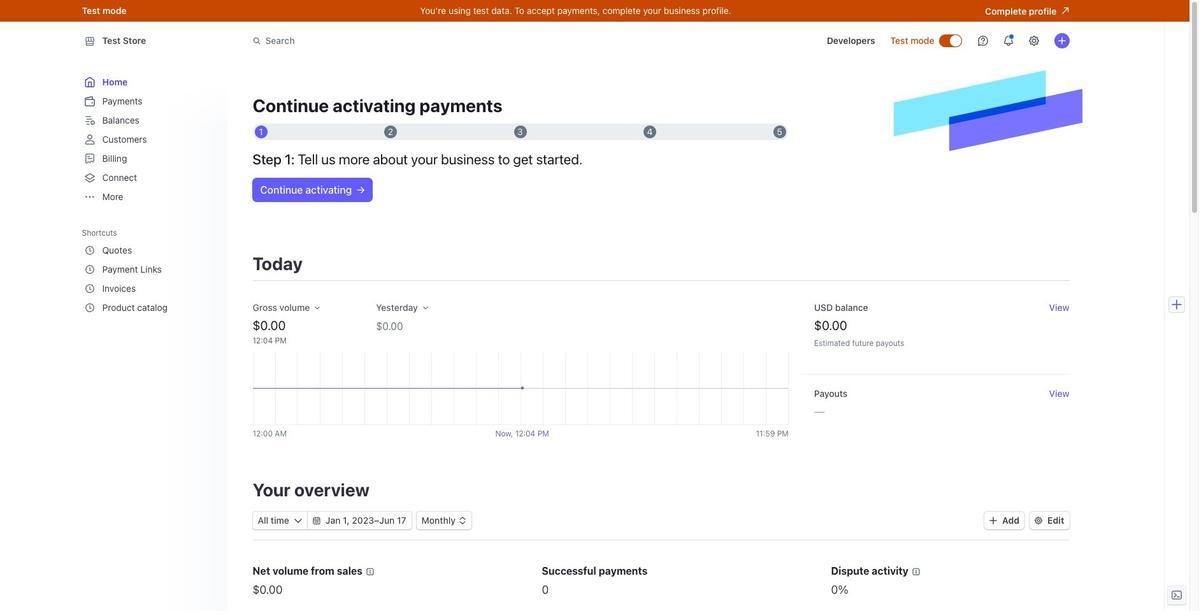 Task type: locate. For each thing, give the bounding box(es) containing it.
Search text field
[[245, 29, 605, 53]]

manage shortcuts image
[[204, 229, 212, 237]]

settings image
[[1029, 36, 1040, 46]]

info image
[[367, 568, 374, 576]]

1 horizontal spatial svg image
[[357, 186, 365, 194]]

2 shortcuts element from the top
[[82, 241, 215, 318]]

core navigation links element
[[82, 73, 215, 207]]

figure
[[253, 353, 789, 425], [253, 353, 789, 425]]

1 vertical spatial svg image
[[313, 517, 321, 525]]

toolbar
[[985, 512, 1070, 530]]

help image
[[978, 36, 989, 46]]

svg image
[[357, 186, 365, 194], [313, 517, 321, 525]]

shortcuts element
[[82, 224, 217, 318], [82, 241, 215, 318]]

1 shortcuts element from the top
[[82, 224, 217, 318]]

svg image
[[294, 517, 302, 525]]

0 vertical spatial svg image
[[357, 186, 365, 194]]

None search field
[[245, 29, 605, 53]]

Test mode checkbox
[[940, 35, 962, 47]]



Task type: vqa. For each thing, say whether or not it's contained in the screenshot.
Billing within the 'link'
no



Task type: describe. For each thing, give the bounding box(es) containing it.
0 horizontal spatial svg image
[[313, 517, 321, 525]]

notifications image
[[1004, 36, 1014, 46]]

info image
[[913, 568, 921, 576]]



